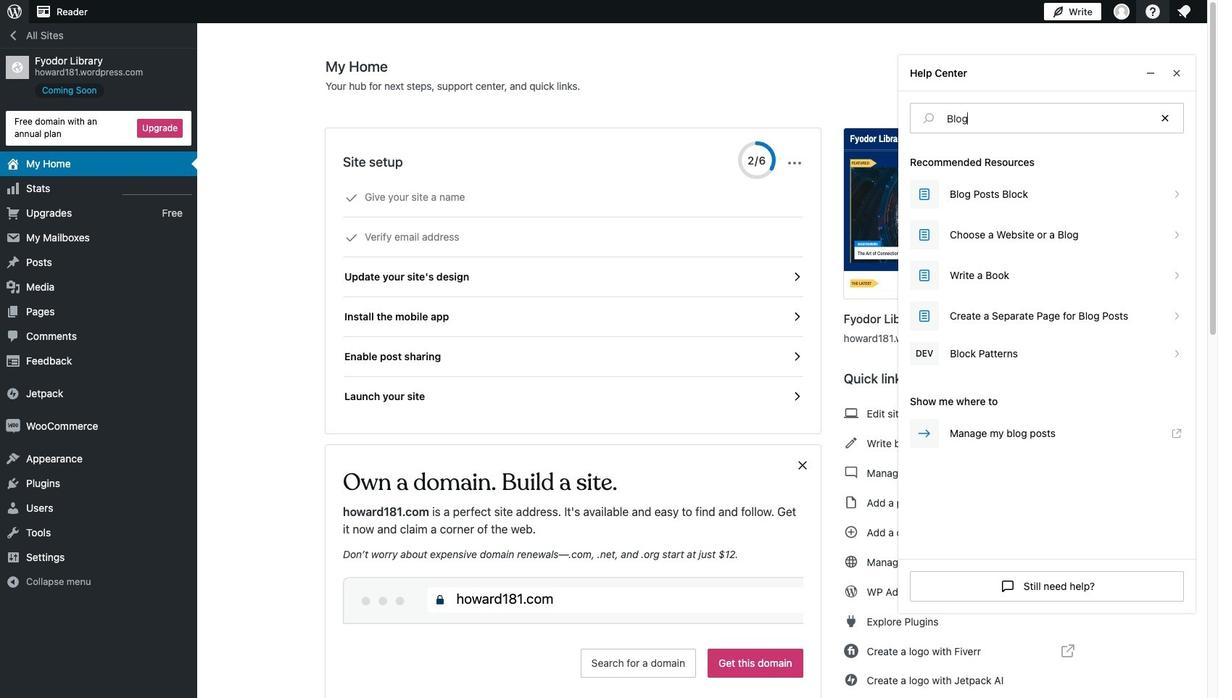 Task type: locate. For each thing, give the bounding box(es) containing it.
1 task enabled image from the top
[[790, 270, 803, 283]]

0 vertical spatial img image
[[6, 386, 20, 401]]

search results element
[[910, 155, 1184, 448]]

main content
[[326, 57, 1091, 698]]

help image
[[1144, 3, 1161, 20]]

None search field
[[911, 104, 1183, 133]]

1 task enabled image from the top
[[790, 310, 803, 323]]

highest hourly views 0 image
[[123, 185, 191, 195]]

manage your notifications image
[[1175, 3, 1193, 20]]

progress bar
[[738, 141, 776, 179]]

laptop image
[[844, 405, 858, 422]]

0 vertical spatial task enabled image
[[790, 310, 803, 323]]

open search image
[[911, 109, 947, 127]]

task enabled image
[[790, 310, 803, 323], [790, 390, 803, 403]]

close search image
[[1147, 109, 1183, 127]]

close help center image
[[1168, 64, 1185, 82]]

task enabled image
[[790, 270, 803, 283], [790, 350, 803, 363]]

0 vertical spatial task enabled image
[[790, 270, 803, 283]]

Search search field
[[947, 104, 1147, 133]]

1 vertical spatial task enabled image
[[790, 390, 803, 403]]

more options for site fyodor library image
[[1062, 317, 1080, 335]]

1 vertical spatial task enabled image
[[790, 350, 803, 363]]

minimize help center image
[[1144, 64, 1157, 82]]

dismiss settings image
[[786, 154, 803, 172]]

manage your sites image
[[6, 3, 23, 20]]

task complete image
[[345, 191, 358, 204]]

1 vertical spatial img image
[[6, 419, 20, 433]]

img image
[[6, 386, 20, 401], [6, 419, 20, 433]]

2 task enabled image from the top
[[790, 350, 803, 363]]

2 img image from the top
[[6, 419, 20, 433]]



Task type: vqa. For each thing, say whether or not it's contained in the screenshot.
Plugin Icon
no



Task type: describe. For each thing, give the bounding box(es) containing it.
my profile image
[[1114, 4, 1130, 20]]

mode_comment image
[[844, 464, 858, 481]]

launchpad checklist element
[[343, 178, 803, 416]]

2 task enabled image from the top
[[790, 390, 803, 403]]

1 img image from the top
[[6, 386, 20, 401]]

edit image
[[844, 434, 858, 452]]

dismiss domain name promotion image
[[796, 457, 809, 474]]

insert_drive_file image
[[844, 494, 858, 511]]



